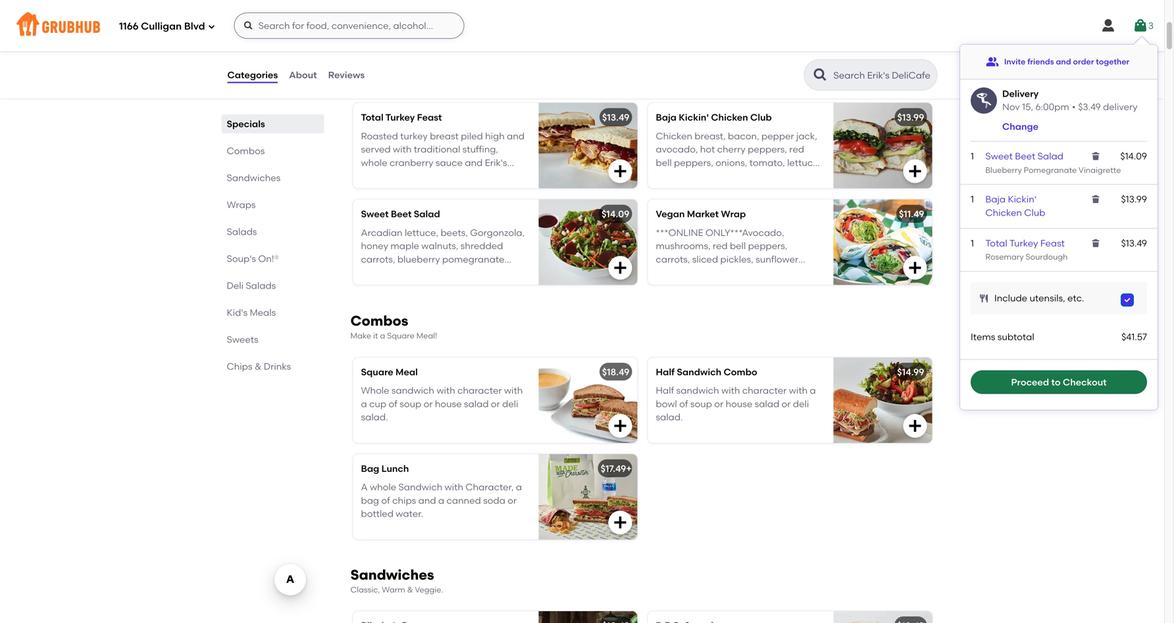 Task type: locate. For each thing, give the bounding box(es) containing it.
1
[[971, 151, 974, 162], [971, 194, 974, 205], [971, 238, 974, 249]]

shredded
[[461, 241, 503, 252]]

bag lunch image
[[539, 455, 637, 540]]

0 vertical spatial $13.49
[[602, 112, 629, 123]]

1 horizontal spatial $14.09
[[1120, 151, 1147, 162]]

character for half sandwich combo
[[742, 385, 787, 397]]

on
[[413, 171, 425, 182], [746, 171, 757, 182]]

combos inside tab
[[227, 145, 265, 157]]

deli salads tab
[[227, 279, 319, 293]]

1 vertical spatial half
[[656, 385, 674, 397]]

0 vertical spatial $13.99
[[897, 112, 924, 123]]

whole up bag at the bottom left of page
[[370, 482, 396, 493]]

1 vertical spatial club
[[1024, 207, 1045, 218]]

0 vertical spatial feast
[[417, 112, 442, 123]]

1 horizontal spatial feast
[[1040, 238, 1065, 249]]

0 horizontal spatial soup
[[400, 399, 421, 410]]

specials for a limited time only.
[[350, 58, 436, 86]]

or
[[424, 399, 433, 410], [491, 399, 500, 410], [714, 399, 723, 410], [782, 399, 791, 410], [508, 496, 517, 507]]

1 horizontal spatial $13.49
[[1121, 238, 1147, 249]]

sandwich inside half sandwich with character with a bowl of soup or house salad or deli salad.
[[676, 385, 719, 397]]

soup's on!® tab
[[227, 252, 319, 266]]

club
[[750, 112, 772, 123], [1024, 207, 1045, 218]]

kickin'
[[679, 112, 709, 123], [1008, 194, 1036, 205]]

cal. inside arcadian lettuce, beets, gorgonzola, honey maple walnuts, shredded carrots, blueberry pomegranate vinaigrette.  560 cal.
[[433, 267, 449, 278]]

0 horizontal spatial deli
[[502, 399, 518, 410]]

chicken up bacon, on the top of page
[[711, 112, 748, 123]]

0 vertical spatial baja kickin' chicken club
[[656, 112, 772, 123]]

on!®
[[258, 253, 279, 265]]

$14.09 inside tooltip
[[1120, 151, 1147, 162]]

sandwich inside whole sandwich with character with a cup of soup or house salad or deli salad.
[[391, 385, 434, 397]]

1 vertical spatial baja kickin' chicken club
[[985, 194, 1045, 218]]

2 salad from the left
[[755, 399, 779, 410]]

1 house from the left
[[435, 399, 462, 410]]

0 horizontal spatial salad
[[414, 209, 440, 220]]

reviews button
[[327, 51, 365, 99]]

market
[[687, 209, 719, 220]]

jalapeno
[[676, 171, 715, 182]]

character inside half sandwich with character with a bowl of soup or house salad or deli salad.
[[742, 385, 787, 397]]

turkey
[[385, 112, 415, 123], [1009, 238, 1038, 249]]

total turkey feast up 'turkey'
[[361, 112, 442, 123]]

0 vertical spatial beet
[[1015, 151, 1035, 162]]

salad up lettuce,
[[414, 209, 440, 220]]

salads
[[227, 226, 257, 238], [246, 280, 276, 292]]

0 vertical spatial $14.09
[[1120, 151, 1147, 162]]

& right warm at the bottom
[[407, 586, 413, 595]]

1 vertical spatial combos
[[350, 313, 408, 330]]

0 horizontal spatial beet
[[391, 209, 412, 220]]

and inside chicken breast, bacon, pepper jack, avocado, hot cherry peppers, red bell peppers, onions, tomato, lettuce and jalapeno ranch on a peppered onion roll. served warm.
[[656, 171, 674, 182]]

svg image for $14.99
[[907, 418, 923, 434]]

0 vertical spatial 1
[[971, 151, 974, 162]]

0 horizontal spatial sandwiches
[[227, 172, 281, 184]]

1 soup from the left
[[400, 399, 421, 410]]

lettuce,
[[405, 227, 438, 238]]

3 1 from the top
[[971, 238, 974, 249]]

checkout
[[1063, 377, 1107, 388]]

0 vertical spatial square
[[387, 331, 415, 341]]

salad. inside half sandwich with character with a bowl of soup or house salad or deli salad.
[[656, 412, 683, 423]]

1 horizontal spatial baja kickin' chicken club
[[985, 194, 1045, 218]]

salad up pomegranate
[[1038, 151, 1063, 162]]

baja
[[656, 112, 677, 123], [985, 194, 1006, 205]]

blueberry
[[985, 165, 1022, 175]]

meal!
[[416, 331, 437, 341]]

0 vertical spatial whole
[[361, 157, 387, 168]]

peppered
[[768, 171, 812, 182]]

1 vertical spatial 1
[[971, 194, 974, 205]]

2 house from the left
[[726, 399, 752, 410]]

1 horizontal spatial combos
[[350, 313, 408, 330]]

baja inside baja kickin' chicken club
[[985, 194, 1006, 205]]

walnuts,
[[421, 241, 458, 252]]

and inside button
[[1056, 57, 1071, 66]]

carrots,
[[361, 254, 395, 265]]

1 vertical spatial kickin'
[[1008, 194, 1036, 205]]

of right cup
[[389, 399, 397, 410]]

0 vertical spatial salads
[[227, 226, 257, 238]]

turkey up 'turkey'
[[385, 112, 415, 123]]

$13.99 inside tooltip
[[1121, 194, 1147, 205]]

sweet up blueberry
[[985, 151, 1013, 162]]

Search Erik's DeliCafe search field
[[832, 69, 933, 82]]

sandwiches tab
[[227, 171, 319, 185]]

+
[[626, 464, 632, 475]]

0 horizontal spatial sandwich
[[398, 482, 442, 493]]

1 vertical spatial sandwiches
[[350, 567, 434, 584]]

limited
[[372, 76, 398, 86]]

whole up secret
[[361, 157, 387, 168]]

salads up soup's
[[227, 226, 257, 238]]

6:00pm
[[1035, 101, 1069, 113]]

1 deli from the left
[[502, 399, 518, 410]]

1 horizontal spatial soup
[[690, 399, 712, 410]]

1 character from the left
[[457, 385, 502, 397]]

baja kickin' chicken club up "breast,"
[[656, 112, 772, 123]]

club up 'total turkey feast' link
[[1024, 207, 1045, 218]]

sandwiches
[[227, 172, 281, 184], [350, 567, 434, 584]]

1 horizontal spatial &
[[407, 586, 413, 595]]

1 vertical spatial &
[[407, 586, 413, 595]]

feast up 'breast'
[[417, 112, 442, 123]]

character
[[457, 385, 502, 397], [742, 385, 787, 397]]

with
[[393, 144, 412, 155], [437, 385, 455, 397], [504, 385, 523, 397], [721, 385, 740, 397], [789, 385, 808, 397], [445, 482, 463, 493]]

goo
[[392, 171, 411, 182]]

salads right deli
[[246, 280, 276, 292]]

tooltip
[[960, 37, 1158, 410]]

0 horizontal spatial $13.99
[[897, 112, 924, 123]]

2 sandwich from the left
[[676, 385, 719, 397]]

bag
[[361, 496, 379, 507]]

salads inside tab
[[246, 280, 276, 292]]

sweet beet salad up arcadian
[[361, 209, 440, 220]]

1 left 'total turkey feast' link
[[971, 238, 974, 249]]

traditional
[[414, 144, 460, 155]]

character inside whole sandwich with character with a cup of soup or house salad or deli salad.
[[457, 385, 502, 397]]

svg image for $13.49
[[612, 164, 628, 179]]

proceed to checkout button
[[971, 371, 1147, 395]]

beet up arcadian
[[391, 209, 412, 220]]

0 horizontal spatial specials
[[227, 118, 265, 130]]

$14.09 up vinaigrette
[[1120, 151, 1147, 162]]

sourdough
[[361, 184, 409, 195]]

canned
[[447, 496, 481, 507]]

0 horizontal spatial combos
[[227, 145, 265, 157]]

0 vertical spatial sweet
[[985, 151, 1013, 162]]

half sandwich combo
[[656, 367, 757, 378]]

sandwiches up wraps
[[227, 172, 281, 184]]

sandwiches up warm at the bottom
[[350, 567, 434, 584]]

sweet beet salad image
[[539, 200, 637, 285]]

jack,
[[796, 130, 817, 142]]

deli inside half sandwich with character with a bowl of soup or house salad or deli salad.
[[793, 399, 809, 410]]

salad inside whole sandwich with character with a cup of soup or house salad or deli salad.
[[464, 399, 489, 410]]

chicken up avocado,
[[656, 130, 692, 142]]

salad for half sandwich combo
[[755, 399, 779, 410]]

hot
[[700, 144, 715, 155]]

house for sandwich
[[726, 399, 752, 410]]

salad inside tooltip
[[1038, 151, 1063, 162]]

2 half from the top
[[656, 385, 674, 397]]

svg image inside 3 button
[[1133, 18, 1148, 34]]

1 horizontal spatial deli
[[793, 399, 809, 410]]

of right bowl
[[679, 399, 688, 410]]

delivery
[[1103, 101, 1138, 113]]

specials up 'limited'
[[350, 58, 410, 75]]

peppers, up tomato,
[[748, 144, 787, 155]]

&
[[255, 361, 262, 372], [407, 586, 413, 595]]

1 vertical spatial beet
[[391, 209, 412, 220]]

maple
[[390, 241, 419, 252]]

0 vertical spatial kickin'
[[679, 112, 709, 123]]

3
[[1148, 20, 1154, 31]]

combos inside 'combos make it a square meal!'
[[350, 313, 408, 330]]

2 on from the left
[[746, 171, 757, 182]]

or inside the a whole sandwich with character, a bag of chips and a canned soda or bottled water.
[[508, 496, 517, 507]]

bag lunch
[[361, 464, 409, 475]]

0 horizontal spatial salad
[[464, 399, 489, 410]]

1166 culligan blvd
[[119, 20, 205, 32]]

0 horizontal spatial character
[[457, 385, 502, 397]]

1 vertical spatial peppers,
[[674, 157, 713, 168]]

search icon image
[[812, 67, 828, 83]]

turkey
[[400, 130, 428, 142]]

0 horizontal spatial on
[[413, 171, 425, 182]]

items
[[971, 332, 995, 343]]

sweet inside tooltip
[[985, 151, 1013, 162]]

1 left sweet beet salad link
[[971, 151, 974, 162]]

1 vertical spatial whole
[[370, 482, 396, 493]]

peppers, up jalapeno
[[674, 157, 713, 168]]

deli
[[502, 399, 518, 410], [793, 399, 809, 410]]

1 horizontal spatial cal.
[[459, 184, 475, 195]]

1 horizontal spatial $13.99
[[1121, 194, 1147, 205]]

810
[[443, 184, 457, 195]]

house inside half sandwich with character with a bowl of soup or house salad or deli salad.
[[726, 399, 752, 410]]

svg image down $14.99
[[907, 418, 923, 434]]

on inside chicken breast, bacon, pepper jack, avocado, hot cherry peppers, red bell peppers, onions, tomato, lettuce and jalapeno ranch on a peppered onion roll. served warm.
[[746, 171, 757, 182]]

of inside whole sandwich with character with a cup of soup or house salad or deli salad.
[[389, 399, 397, 410]]

svg image down $17.49 +
[[612, 515, 628, 531]]

stuffing,
[[462, 144, 498, 155]]

total
[[361, 112, 383, 123], [985, 238, 1007, 249]]

of right bag at the bottom left of page
[[381, 496, 390, 507]]

1 horizontal spatial salad.
[[656, 412, 683, 423]]

1 salad from the left
[[464, 399, 489, 410]]

house inside whole sandwich with character with a cup of soup or house salad or deli salad.
[[435, 399, 462, 410]]

salad. for cup
[[361, 412, 388, 423]]

1 horizontal spatial sandwich
[[676, 385, 719, 397]]

1 for total
[[971, 238, 974, 249]]

sweet up arcadian
[[361, 209, 389, 220]]

2 soup from the left
[[690, 399, 712, 410]]

1 horizontal spatial specials
[[350, 58, 410, 75]]

2 salad. from the left
[[656, 412, 683, 423]]

•
[[1072, 101, 1076, 113]]

0 vertical spatial cal.
[[459, 184, 475, 195]]

1 horizontal spatial kickin'
[[1008, 194, 1036, 205]]

svg image inside main navigation navigation
[[243, 20, 254, 31]]

1 horizontal spatial character
[[742, 385, 787, 397]]

0 horizontal spatial sandwich
[[391, 385, 434, 397]]

peppers,
[[748, 144, 787, 155], [674, 157, 713, 168]]

$13.49 inside tooltip
[[1121, 238, 1147, 249]]

combos down "specials" tab
[[227, 145, 265, 157]]

blueberry pomegranate vinaigrette
[[985, 165, 1121, 175]]

1 vertical spatial square
[[361, 367, 393, 378]]

svg image down vinaigrette
[[1091, 194, 1101, 205]]

svg image up the categories
[[243, 20, 254, 31]]

0 vertical spatial chicken
[[711, 112, 748, 123]]

salad
[[1038, 151, 1063, 162], [414, 209, 440, 220]]

1 for sweet
[[971, 151, 974, 162]]

deli inside whole sandwich with character with a cup of soup or house salad or deli salad.
[[502, 399, 518, 410]]

soup inside half sandwich with character with a bowl of soup or house salad or deli salad.
[[690, 399, 712, 410]]

sandwich down meal
[[391, 385, 434, 397]]

vegan market wrap
[[656, 209, 746, 220]]

salad inside half sandwich with character with a bowl of soup or house salad or deli salad.
[[755, 399, 779, 410]]

kid's meals tab
[[227, 306, 319, 320]]

roasted turkey breast piled high and served with traditional stuffing, whole cranberry sauce and erik's secret goo on sliced rosemary sourdough bread.  810 cal.
[[361, 130, 525, 195]]

combos up it
[[350, 313, 408, 330]]

1 half from the top
[[656, 367, 675, 378]]

1 horizontal spatial beet
[[1015, 151, 1035, 162]]

of inside half sandwich with character with a bowl of soup or house salad or deli salad.
[[679, 399, 688, 410]]

and up 'water.'
[[418, 496, 436, 507]]

0 horizontal spatial $14.09
[[602, 209, 629, 220]]

on up the bread.
[[413, 171, 425, 182]]

proceed
[[1011, 377, 1049, 388]]

rosemary
[[985, 252, 1024, 262]]

1 vertical spatial turkey
[[1009, 238, 1038, 249]]

chips & drinks tab
[[227, 360, 319, 374]]

specials for specials for a limited time only.
[[350, 58, 410, 75]]

salad. inside whole sandwich with character with a cup of soup or house salad or deli salad.
[[361, 412, 388, 423]]

$11.49
[[899, 209, 924, 220]]

house
[[435, 399, 462, 410], [726, 399, 752, 410]]

ranch
[[717, 171, 744, 182]]

1 horizontal spatial sweet
[[985, 151, 1013, 162]]

svg image left the bell
[[612, 164, 628, 179]]

of inside the a whole sandwich with character, a bag of chips and a canned soda or bottled water.
[[381, 496, 390, 507]]

soup down half sandwich combo
[[690, 399, 712, 410]]

baja kickin' chicken club inside tooltip
[[985, 194, 1045, 218]]

1 vertical spatial cal.
[[433, 267, 449, 278]]

sandwiches for sandwiches
[[227, 172, 281, 184]]

square right it
[[387, 331, 415, 341]]

cal. right 560
[[433, 267, 449, 278]]

a inside 'combos make it a square meal!'
[[380, 331, 385, 341]]

0 horizontal spatial chicken
[[656, 130, 692, 142]]

soup for cup
[[400, 399, 421, 410]]

svg image
[[1100, 18, 1116, 34], [1133, 18, 1148, 34], [208, 23, 216, 31], [1091, 151, 1101, 162], [907, 164, 923, 179], [1091, 238, 1101, 249], [612, 260, 628, 276], [979, 293, 989, 304], [1123, 296, 1131, 304], [612, 418, 628, 434]]

0 horizontal spatial house
[[435, 399, 462, 410]]

deli
[[227, 280, 243, 292]]

0 vertical spatial baja
[[656, 112, 677, 123]]

1 left baja kickin' chicken club link
[[971, 194, 974, 205]]

1 vertical spatial sandwich
[[398, 482, 442, 493]]

0 vertical spatial &
[[255, 361, 262, 372]]

combos for combos
[[227, 145, 265, 157]]

1 sandwich from the left
[[391, 385, 434, 397]]

1 horizontal spatial sandwich
[[677, 367, 721, 378]]

sandwich
[[391, 385, 434, 397], [676, 385, 719, 397]]

breast
[[430, 130, 459, 142]]

0 horizontal spatial baja kickin' chicken club
[[656, 112, 772, 123]]

baja kickin' chicken club down blueberry
[[985, 194, 1045, 218]]

character,
[[466, 482, 514, 493]]

it
[[373, 331, 378, 341]]

order
[[1073, 57, 1094, 66]]

a inside specials for a limited time only.
[[364, 76, 370, 86]]

1 horizontal spatial house
[[726, 399, 752, 410]]

half for half sandwich combo
[[656, 367, 675, 378]]

salad. for bowl
[[656, 412, 683, 423]]

0 horizontal spatial club
[[750, 112, 772, 123]]

total turkey feast image
[[539, 103, 637, 189]]

and left order
[[1056, 57, 1071, 66]]

kickin' inside baja kickin' chicken club link
[[1008, 194, 1036, 205]]

chicken breast, bacon, pepper jack, avocado, hot cherry peppers, red bell peppers, onions, tomato, lettuce and jalapeno ranch on a peppered onion roll. served warm.
[[656, 130, 818, 195]]

wrap
[[721, 209, 746, 220]]

2 1 from the top
[[971, 194, 974, 205]]

and inside the a whole sandwich with character, a bag of chips and a canned soda or bottled water.
[[418, 496, 436, 507]]

1 horizontal spatial baja
[[985, 194, 1006, 205]]

& inside sandwiches classic, warm & veggie.
[[407, 586, 413, 595]]

lunch
[[381, 464, 409, 475]]

turkey up rosemary sourdough
[[1009, 238, 1038, 249]]

2 horizontal spatial chicken
[[985, 207, 1022, 218]]

0 vertical spatial club
[[750, 112, 772, 123]]

cranberry
[[390, 157, 433, 168]]

1 salad. from the left
[[361, 412, 388, 423]]

total turkey feast link
[[985, 238, 1065, 249]]

1 vertical spatial total turkey feast
[[985, 238, 1065, 249]]

1 vertical spatial total
[[985, 238, 1007, 249]]

total up rosemary
[[985, 238, 1007, 249]]

only.
[[419, 76, 436, 86]]

1 vertical spatial chicken
[[656, 130, 692, 142]]

2 vertical spatial 1
[[971, 238, 974, 249]]

specials tab
[[227, 117, 319, 131]]

1 on from the left
[[413, 171, 425, 182]]

2 character from the left
[[742, 385, 787, 397]]

0 vertical spatial peppers,
[[748, 144, 787, 155]]

character for square meal
[[457, 385, 502, 397]]

kickin' down blueberry
[[1008, 194, 1036, 205]]

meal
[[396, 367, 418, 378]]

sandwich left the combo
[[677, 367, 721, 378]]

1 vertical spatial $13.49
[[1121, 238, 1147, 249]]

total up roasted
[[361, 112, 383, 123]]

0 horizontal spatial sweet
[[361, 209, 389, 220]]

salad for square meal
[[464, 399, 489, 410]]

1 vertical spatial sweet beet salad
[[361, 209, 440, 220]]

baja down blueberry
[[985, 194, 1006, 205]]

baja up avocado,
[[656, 112, 677, 123]]

$14.09 left vegan in the right of the page
[[602, 209, 629, 220]]

soup inside whole sandwich with character with a cup of soup or house salad or deli salad.
[[400, 399, 421, 410]]

on up 'warm.'
[[746, 171, 757, 182]]

veggie.
[[415, 586, 443, 595]]

kickin' up "breast,"
[[679, 112, 709, 123]]

1 horizontal spatial sandwiches
[[350, 567, 434, 584]]

2 vertical spatial chicken
[[985, 207, 1022, 218]]

specials up combos tab
[[227, 118, 265, 130]]

beets,
[[441, 227, 468, 238]]

salad. down bowl
[[656, 412, 683, 423]]

1 horizontal spatial sweet beet salad
[[985, 151, 1063, 162]]

square up the whole
[[361, 367, 393, 378]]

breast,
[[695, 130, 726, 142]]

items subtotal
[[971, 332, 1034, 343]]

0 vertical spatial half
[[656, 367, 675, 378]]

2 deli from the left
[[793, 399, 809, 410]]

club up pepper
[[750, 112, 772, 123]]

about
[[289, 69, 317, 81]]

0 vertical spatial sweet beet salad
[[985, 151, 1063, 162]]

1 horizontal spatial total turkey feast
[[985, 238, 1065, 249]]

svg image down $11.49
[[907, 260, 923, 276]]

specials inside specials for a limited time only.
[[350, 58, 410, 75]]

1 for baja
[[971, 194, 974, 205]]

0 horizontal spatial cal.
[[433, 267, 449, 278]]

svg image
[[243, 20, 254, 31], [612, 164, 628, 179], [1091, 194, 1101, 205], [907, 260, 923, 276], [907, 418, 923, 434], [612, 515, 628, 531]]

1 horizontal spatial salad
[[755, 399, 779, 410]]

and right "high"
[[507, 130, 525, 142]]

sandwich down half sandwich combo
[[676, 385, 719, 397]]

soup down meal
[[400, 399, 421, 410]]

salad. down cup
[[361, 412, 388, 423]]

sandwich up chips
[[398, 482, 442, 493]]

baja kickin' chicken club image
[[833, 103, 932, 189]]

feast up sourdough
[[1040, 238, 1065, 249]]

specials inside tab
[[227, 118, 265, 130]]

change
[[1002, 121, 1039, 132]]

cal. down rosemary
[[459, 184, 475, 195]]

utensils,
[[1030, 293, 1065, 304]]

chicken up 'total turkey feast' link
[[985, 207, 1022, 218]]

& right chips
[[255, 361, 262, 372]]

wraps tab
[[227, 198, 319, 212]]

beet up blueberry
[[1015, 151, 1035, 162]]

1 horizontal spatial turkey
[[1009, 238, 1038, 249]]

1 1 from the top
[[971, 151, 974, 162]]

specials for specials
[[227, 118, 265, 130]]

1 vertical spatial feast
[[1040, 238, 1065, 249]]

sweet beet salad up blueberry
[[985, 151, 1063, 162]]

and down the bell
[[656, 171, 674, 182]]

sandwiches inside sandwiches classic, warm & veggie.
[[350, 567, 434, 584]]

main navigation navigation
[[0, 0, 1164, 51]]

whole inside the a whole sandwich with character, a bag of chips and a canned soda or bottled water.
[[370, 482, 396, 493]]

half inside half sandwich with character with a bowl of soup or house salad or deli salad.
[[656, 385, 674, 397]]

and up rosemary
[[465, 157, 483, 168]]

soda
[[483, 496, 505, 507]]

0 vertical spatial sandwiches
[[227, 172, 281, 184]]

sandwiches inside tab
[[227, 172, 281, 184]]

total turkey feast up rosemary sourdough
[[985, 238, 1065, 249]]

include utensils, etc.
[[994, 293, 1084, 304]]



Task type: vqa. For each thing, say whether or not it's contained in the screenshot.
'healthy'
no



Task type: describe. For each thing, give the bounding box(es) containing it.
a inside chicken breast, bacon, pepper jack, avocado, hot cherry peppers, red bell peppers, onions, tomato, lettuce and jalapeno ranch on a peppered onion roll. served warm.
[[759, 171, 765, 182]]

sweet beet salad inside tooltip
[[985, 151, 1063, 162]]

avocado,
[[656, 144, 698, 155]]

soup for bowl
[[690, 399, 712, 410]]

sandwich inside the a whole sandwich with character, a bag of chips and a canned soda or bottled water.
[[398, 482, 442, 493]]

kid's meals
[[227, 307, 276, 319]]

sweets
[[227, 334, 258, 346]]

rosemary
[[455, 171, 497, 182]]

0 vertical spatial total
[[361, 112, 383, 123]]

served
[[701, 184, 732, 195]]

vinaigrette.
[[361, 267, 412, 278]]

sliced
[[427, 171, 453, 182]]

square inside 'combos make it a square meal!'
[[387, 331, 415, 341]]

half for half sandwich with character with a bowl of soup or house salad or deli salad.
[[656, 385, 674, 397]]

a whole sandwich with character, a bag of chips and a canned soda or bottled water.
[[361, 482, 522, 520]]

water.
[[396, 509, 423, 520]]

1166
[[119, 20, 139, 32]]

make
[[350, 331, 371, 341]]

sandwich for sandwich
[[676, 385, 719, 397]]

svg image for $11.49
[[907, 260, 923, 276]]

pomegranate
[[1024, 165, 1077, 175]]

vegan market wrap image
[[833, 200, 932, 285]]

sourdough
[[1026, 252, 1068, 262]]

combo
[[724, 367, 757, 378]]

tooltip containing delivery
[[960, 37, 1158, 410]]

whole inside roasted turkey breast piled high and served with traditional stuffing, whole cranberry sauce and erik's secret goo on sliced rosemary sourdough bread.  810 cal.
[[361, 157, 387, 168]]

baja kickin' chicken club link
[[985, 194, 1045, 218]]

cherry
[[717, 144, 746, 155]]

honey
[[361, 241, 388, 252]]

0 horizontal spatial turkey
[[385, 112, 415, 123]]

turkey inside tooltip
[[1009, 238, 1038, 249]]

on inside roasted turkey breast piled high and served with traditional stuffing, whole cranberry sauce and erik's secret goo on sliced rosemary sourdough bread.  810 cal.
[[413, 171, 425, 182]]

1 vertical spatial salad
[[414, 209, 440, 220]]

chicken inside chicken breast, bacon, pepper jack, avocado, hot cherry peppers, red bell peppers, onions, tomato, lettuce and jalapeno ranch on a peppered onion roll. served warm.
[[656, 130, 692, 142]]

half sandwich with character with a bowl of soup or house salad or deli salad.
[[656, 385, 816, 423]]

bag
[[361, 464, 379, 475]]

$3.49
[[1078, 101, 1101, 113]]

warm.
[[734, 184, 762, 195]]

bacon,
[[728, 130, 759, 142]]

roasted
[[361, 130, 398, 142]]

onion
[[656, 184, 681, 195]]

delivery nov 15, 6:00pm • $3.49 delivery
[[1002, 88, 1138, 113]]

subtotal
[[998, 332, 1034, 343]]

chips
[[392, 496, 416, 507]]

1 vertical spatial sweet
[[361, 209, 389, 220]]

r.e.o. speedwagon image
[[833, 612, 932, 624]]

bread.
[[411, 184, 440, 195]]

for
[[350, 76, 363, 86]]

svg image for $17.49
[[612, 515, 628, 531]]

invite friends and order together
[[1004, 57, 1129, 66]]

arcadian lettuce, beets, gorgonzola, honey maple walnuts, shredded carrots, blueberry pomegranate vinaigrette.  560 cal.
[[361, 227, 525, 278]]

$14.99
[[897, 367, 924, 378]]

1 horizontal spatial chicken
[[711, 112, 748, 123]]

1 vertical spatial $14.09
[[602, 209, 629, 220]]

combos for combos make it a square meal!
[[350, 313, 408, 330]]

change button
[[1002, 120, 1039, 133]]

sweets tab
[[227, 333, 319, 347]]

of for cup
[[389, 399, 397, 410]]

a
[[361, 482, 368, 493]]

a inside half sandwich with character with a bowl of soup or house salad or deli salad.
[[810, 385, 816, 397]]

proceed to checkout
[[1011, 377, 1107, 388]]

combos tab
[[227, 144, 319, 158]]

sandwiches for sandwiches classic, warm & veggie.
[[350, 567, 434, 584]]

arcadian
[[361, 227, 402, 238]]

etc.
[[1067, 293, 1084, 304]]

0 horizontal spatial sweet beet salad
[[361, 209, 440, 220]]

0 horizontal spatial $13.49
[[602, 112, 629, 123]]

sandwich for meal
[[391, 385, 434, 397]]

560
[[414, 267, 430, 278]]

categories
[[227, 69, 278, 81]]

soup's
[[227, 253, 256, 265]]

house for meal
[[435, 399, 462, 410]]

roll.
[[683, 184, 699, 195]]

about button
[[288, 51, 318, 99]]

people icon image
[[986, 55, 999, 68]]

with inside roasted turkey breast piled high and served with traditional stuffing, whole cranberry sauce and erik's secret goo on sliced rosemary sourdough bread.  810 cal.
[[393, 144, 412, 155]]

0 horizontal spatial baja
[[656, 112, 677, 123]]

vegan
[[656, 209, 685, 220]]

Search for food, convenience, alcohol... search field
[[234, 13, 464, 39]]

deli for half sandwich with character with a bowl of soup or house salad or deli salad.
[[793, 399, 809, 410]]

categories button
[[227, 51, 278, 99]]

with inside the a whole sandwich with character, a bag of chips and a canned soda or bottled water.
[[445, 482, 463, 493]]

0 horizontal spatial total turkey feast
[[361, 112, 442, 123]]

delivery
[[1002, 88, 1039, 99]]

erik's
[[485, 157, 507, 168]]

half sandwich combo image
[[833, 358, 932, 443]]

& inside tab
[[255, 361, 262, 372]]

sandwiches classic, warm & veggie.
[[350, 567, 443, 595]]

beet inside tooltip
[[1015, 151, 1035, 162]]

cal. inside roasted turkey breast piled high and served with traditional stuffing, whole cranberry sauce and erik's secret goo on sliced rosemary sourdough bread.  810 cal.
[[459, 184, 475, 195]]

include
[[994, 293, 1027, 304]]

whole
[[361, 385, 389, 397]]

pomegranate
[[442, 254, 504, 265]]

blueberry
[[397, 254, 440, 265]]

club inside tooltip
[[1024, 207, 1045, 218]]

blvd
[[184, 20, 205, 32]]

1 horizontal spatial peppers,
[[748, 144, 787, 155]]

lettuce
[[787, 157, 818, 168]]

delivery icon image
[[971, 88, 997, 114]]

salads tab
[[227, 225, 319, 239]]

deli for whole sandwich with character with a cup of soup or house salad or deli salad.
[[502, 399, 518, 410]]

high
[[485, 130, 505, 142]]

total turkey feast inside tooltip
[[985, 238, 1065, 249]]

0 horizontal spatial peppers,
[[674, 157, 713, 168]]

invite friends and order together button
[[986, 50, 1129, 74]]

0 horizontal spatial kickin'
[[679, 112, 709, 123]]

feast inside tooltip
[[1040, 238, 1065, 249]]

0 vertical spatial sandwich
[[677, 367, 721, 378]]

pilgrim's progress image
[[539, 612, 637, 624]]

to
[[1051, 377, 1061, 388]]

salads inside tab
[[227, 226, 257, 238]]

of for bowl
[[679, 399, 688, 410]]

together
[[1096, 57, 1129, 66]]

bottled
[[361, 509, 393, 520]]

$17.49
[[601, 464, 626, 475]]

square meal image
[[539, 358, 637, 443]]

served
[[361, 144, 391, 155]]

svg image inside tooltip
[[1091, 194, 1101, 205]]

chicken inside tooltip
[[985, 207, 1022, 218]]

a inside whole sandwich with character with a cup of soup or house salad or deli salad.
[[361, 399, 367, 410]]

rosemary sourdough
[[985, 252, 1068, 262]]

invite
[[1004, 57, 1026, 66]]

sweet beet salad link
[[985, 151, 1063, 162]]

3 button
[[1133, 14, 1154, 38]]

$17.49 +
[[601, 464, 632, 475]]

reviews
[[328, 69, 365, 81]]

total inside tooltip
[[985, 238, 1007, 249]]

culligan
[[141, 20, 182, 32]]

of for bag
[[381, 496, 390, 507]]

wraps
[[227, 199, 256, 211]]

square meal
[[361, 367, 418, 378]]



